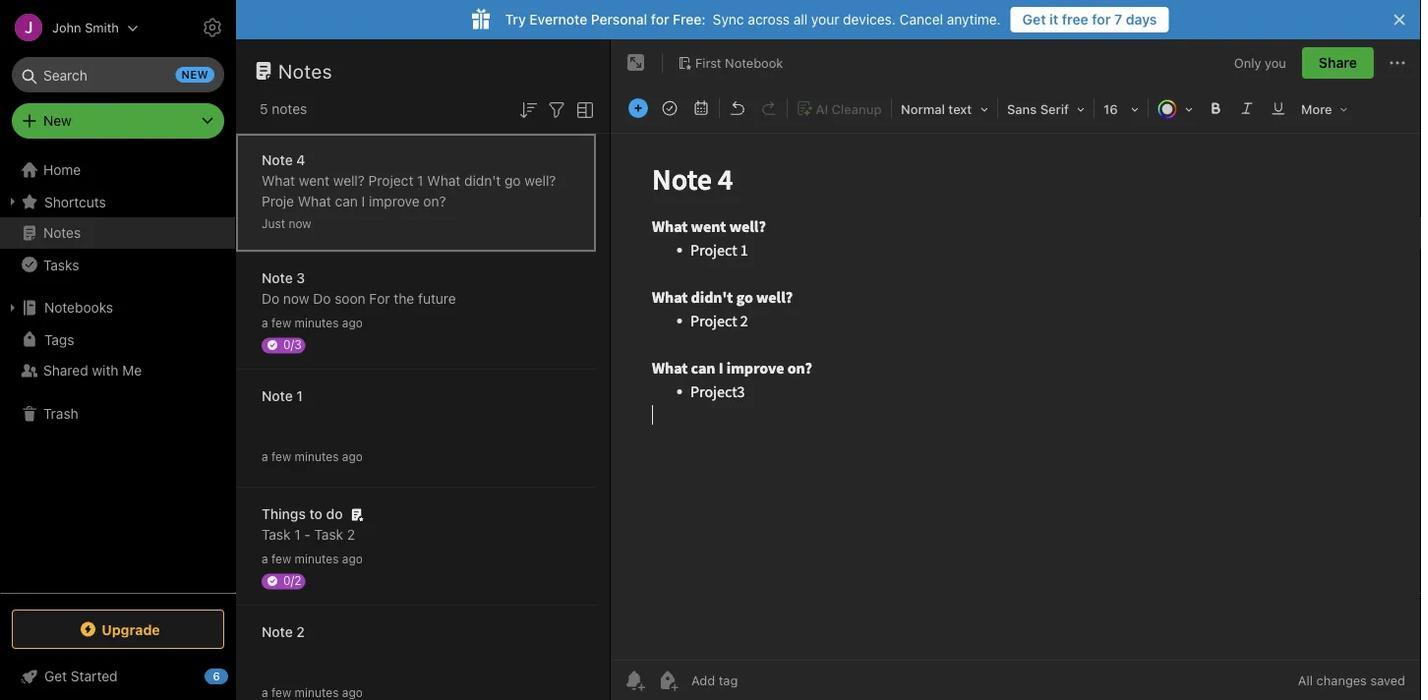 Task type: describe. For each thing, give the bounding box(es) containing it.
try evernote personal for free: sync across all your devices. cancel anytime.
[[505, 11, 1001, 28]]

with
[[92, 363, 119, 379]]

trash
[[43, 406, 78, 422]]

0 vertical spatial notes
[[278, 59, 333, 82]]

first notebook button
[[671, 49, 790, 77]]

get it free for 7 days button
[[1011, 7, 1169, 32]]

0 vertical spatial 2
[[347, 527, 355, 543]]

upgrade button
[[12, 610, 224, 649]]

note for note 2
[[262, 624, 293, 640]]

2 few from the top
[[272, 450, 291, 464]]

1 for note 1
[[297, 388, 303, 404]]

go
[[505, 173, 521, 189]]

future
[[418, 291, 456, 307]]

6
[[213, 670, 220, 683]]

note 3
[[262, 270, 305, 286]]

task image
[[656, 94, 684, 122]]

1 horizontal spatial what
[[298, 193, 331, 210]]

soon
[[335, 291, 366, 307]]

share
[[1319, 55, 1358, 71]]

3 a from the top
[[262, 552, 268, 566]]

click to collapse image
[[229, 664, 244, 688]]

share button
[[1303, 47, 1374, 79]]

first notebook
[[696, 55, 783, 70]]

1 a from the top
[[262, 316, 268, 330]]

notebooks
[[44, 300, 113, 316]]

new
[[43, 113, 72, 129]]

1 ago from the top
[[342, 316, 363, 330]]

-
[[304, 527, 311, 543]]

all changes saved
[[1299, 673, 1406, 688]]

only
[[1235, 55, 1262, 70]]

Font size field
[[1097, 94, 1146, 123]]

0/2
[[283, 574, 302, 588]]

5
[[260, 101, 268, 117]]

3 few from the top
[[272, 552, 291, 566]]

Note Editor text field
[[611, 134, 1422, 660]]

anytime.
[[947, 11, 1001, 28]]

shortcuts
[[44, 194, 106, 210]]

john
[[52, 20, 81, 35]]

tasks button
[[0, 249, 235, 280]]

free:
[[673, 11, 706, 28]]

Font family field
[[1001, 94, 1092, 123]]

settings image
[[201, 16, 224, 39]]

add a reminder image
[[623, 669, 646, 693]]

undo image
[[724, 94, 752, 122]]

for
[[369, 291, 390, 307]]

smith
[[85, 20, 119, 35]]

new search field
[[26, 57, 214, 92]]

bold image
[[1202, 94, 1230, 122]]

just
[[262, 217, 285, 231]]

3
[[297, 270, 305, 286]]

didn't
[[464, 173, 501, 189]]

1 minutes from the top
[[295, 316, 339, 330]]

get for get it free for 7 days
[[1023, 11, 1046, 28]]

shared with me
[[43, 363, 142, 379]]

notes
[[272, 101, 307, 117]]

4 few from the top
[[272, 686, 291, 700]]

View options field
[[569, 96, 597, 122]]

Insert field
[[624, 94, 653, 122]]

get it free for 7 days
[[1023, 11, 1158, 28]]

now for just
[[289, 217, 311, 231]]

more actions image
[[1386, 51, 1410, 75]]

what went well? project 1 what didn't go well? proje what can i improve on?
[[262, 173, 556, 210]]

notebook
[[725, 55, 783, 70]]

italic image
[[1234, 94, 1261, 122]]

do now do soon for the future
[[262, 291, 456, 307]]

2 well? from the left
[[525, 173, 556, 189]]

cancel
[[900, 11, 943, 28]]

get for get started
[[44, 669, 67, 685]]

upgrade
[[102, 622, 160, 638]]

notes link
[[0, 217, 235, 249]]

serif
[[1041, 102, 1069, 117]]

saved
[[1371, 673, 1406, 688]]

days
[[1126, 11, 1158, 28]]

2 a few minutes ago from the top
[[262, 450, 363, 464]]

first
[[696, 55, 722, 70]]

expand note image
[[625, 51, 648, 75]]

project
[[369, 173, 414, 189]]

all
[[1299, 673, 1313, 688]]

new button
[[12, 103, 224, 139]]

now for do
[[283, 291, 309, 307]]

tree containing home
[[0, 154, 236, 592]]

proje
[[262, 193, 294, 210]]

the
[[394, 291, 414, 307]]

2 a from the top
[[262, 450, 268, 464]]

note for note 3
[[262, 270, 293, 286]]

2 ago from the top
[[342, 450, 363, 464]]

text
[[949, 102, 972, 117]]

2 task from the left
[[314, 527, 344, 543]]

free
[[1062, 11, 1089, 28]]

1 a few minutes ago from the top
[[262, 316, 363, 330]]

i
[[362, 193, 365, 210]]

3 ago from the top
[[342, 552, 363, 566]]

can
[[335, 193, 358, 210]]

changes
[[1317, 673, 1367, 688]]

Heading level field
[[894, 94, 996, 123]]

task 1 - task 2
[[262, 527, 355, 543]]

me
[[122, 363, 142, 379]]

1 few from the top
[[272, 316, 291, 330]]

all
[[794, 11, 808, 28]]

improve
[[369, 193, 420, 210]]

calendar event image
[[688, 94, 715, 122]]

2 minutes from the top
[[295, 450, 339, 464]]

note 4
[[262, 152, 305, 168]]

7
[[1115, 11, 1123, 28]]

Font color field
[[1151, 94, 1200, 123]]

16
[[1104, 102, 1118, 117]]



Task type: locate. For each thing, give the bounding box(es) containing it.
1 well? from the left
[[333, 173, 365, 189]]

get inside button
[[1023, 11, 1046, 28]]

underline image
[[1265, 94, 1293, 122]]

more
[[1302, 102, 1333, 117]]

evernote
[[530, 11, 588, 28]]

devices.
[[843, 11, 896, 28]]

2 do from the left
[[313, 291, 331, 307]]

normal
[[901, 102, 945, 117]]

across
[[748, 11, 790, 28]]

get left "it"
[[1023, 11, 1046, 28]]

0 horizontal spatial notes
[[43, 225, 81, 241]]

1 vertical spatial 1
[[297, 388, 303, 404]]

for for 7
[[1092, 11, 1111, 28]]

few right click to collapse image
[[272, 686, 291, 700]]

Add filters field
[[545, 96, 569, 122]]

4 note from the top
[[262, 624, 293, 640]]

add tag image
[[656, 669, 680, 693]]

1 task from the left
[[262, 527, 291, 543]]

2 right -
[[347, 527, 355, 543]]

tags
[[44, 331, 74, 348]]

0 horizontal spatial get
[[44, 669, 67, 685]]

4 ago from the top
[[342, 686, 363, 700]]

note window element
[[611, 39, 1422, 701]]

for for free:
[[651, 11, 670, 28]]

minutes
[[295, 316, 339, 330], [295, 450, 339, 464], [295, 552, 339, 566], [295, 686, 339, 700]]

now
[[289, 217, 311, 231], [283, 291, 309, 307]]

you
[[1265, 55, 1287, 70]]

0 horizontal spatial task
[[262, 527, 291, 543]]

new
[[182, 68, 209, 81]]

3 minutes from the top
[[295, 552, 339, 566]]

trash link
[[0, 398, 235, 430]]

note for note 4
[[262, 152, 293, 168]]

minutes down task 1 - task 2
[[295, 552, 339, 566]]

it
[[1050, 11, 1059, 28]]

Add tag field
[[690, 672, 837, 689]]

well? up the can
[[333, 173, 365, 189]]

notebooks link
[[0, 292, 235, 324]]

1 horizontal spatial 2
[[347, 527, 355, 543]]

2 down 0/2
[[297, 624, 305, 640]]

task
[[262, 527, 291, 543], [314, 527, 344, 543]]

note 1
[[262, 388, 303, 404]]

now right just
[[289, 217, 311, 231]]

1 horizontal spatial task
[[314, 527, 344, 543]]

2 note from the top
[[262, 270, 293, 286]]

get inside help and learning task checklist field
[[44, 669, 67, 685]]

normal text
[[901, 102, 972, 117]]

do
[[326, 506, 343, 522]]

0/3
[[283, 338, 302, 352]]

5 notes
[[260, 101, 307, 117]]

shared with me link
[[0, 355, 235, 387]]

More actions field
[[1386, 47, 1410, 79]]

1 vertical spatial now
[[283, 291, 309, 307]]

get started
[[44, 669, 118, 685]]

task down do
[[314, 527, 344, 543]]

1 for from the left
[[651, 11, 670, 28]]

2 horizontal spatial what
[[427, 173, 461, 189]]

Help and Learning task checklist field
[[0, 661, 236, 693]]

a few minutes ago down note 2 on the left bottom of the page
[[262, 686, 363, 700]]

do
[[262, 291, 280, 307], [313, 291, 331, 307]]

few up 0/2
[[272, 552, 291, 566]]

1 inside the what went well? project 1 what didn't go well? proje what can i improve on?
[[417, 173, 424, 189]]

notes
[[278, 59, 333, 82], [43, 225, 81, 241]]

1 for task 1 - task 2
[[294, 527, 301, 543]]

note left 4
[[262, 152, 293, 168]]

started
[[71, 669, 118, 685]]

what up on?
[[427, 173, 461, 189]]

Search text field
[[26, 57, 211, 92]]

task down things
[[262, 527, 291, 543]]

home
[[43, 162, 81, 178]]

well? right go
[[525, 173, 556, 189]]

now down 3 on the top
[[283, 291, 309, 307]]

1 vertical spatial 2
[[297, 624, 305, 640]]

only you
[[1235, 55, 1287, 70]]

try
[[505, 11, 526, 28]]

2 for from the left
[[1092, 11, 1111, 28]]

note left 3 on the top
[[262, 270, 293, 286]]

More field
[[1295, 94, 1355, 123]]

notes up tasks
[[43, 225, 81, 241]]

minutes down note 2 on the left bottom of the page
[[295, 686, 339, 700]]

1 horizontal spatial get
[[1023, 11, 1046, 28]]

few up 0/3
[[272, 316, 291, 330]]

1 vertical spatial get
[[44, 669, 67, 685]]

note down 0/2
[[262, 624, 293, 640]]

1 up on?
[[417, 173, 424, 189]]

1 horizontal spatial for
[[1092, 11, 1111, 28]]

0 horizontal spatial for
[[651, 11, 670, 28]]

what
[[262, 173, 295, 189], [427, 173, 461, 189], [298, 193, 331, 210]]

Account field
[[0, 8, 139, 47]]

note for note 1
[[262, 388, 293, 404]]

few
[[272, 316, 291, 330], [272, 450, 291, 464], [272, 552, 291, 566], [272, 686, 291, 700]]

4 a few minutes ago from the top
[[262, 686, 363, 700]]

0 vertical spatial get
[[1023, 11, 1046, 28]]

shortcuts button
[[0, 186, 235, 217]]

1 horizontal spatial do
[[313, 291, 331, 307]]

4 a from the top
[[262, 686, 268, 700]]

tasks
[[43, 257, 79, 273]]

do left the soon
[[313, 291, 331, 307]]

personal
[[591, 11, 648, 28]]

add filters image
[[545, 98, 569, 122]]

minutes up 0/3
[[295, 316, 339, 330]]

0 vertical spatial 1
[[417, 173, 424, 189]]

1
[[417, 173, 424, 189], [297, 388, 303, 404], [294, 527, 301, 543]]

note 2
[[262, 624, 305, 640]]

sans
[[1007, 102, 1037, 117]]

1 horizontal spatial well?
[[525, 173, 556, 189]]

few up things
[[272, 450, 291, 464]]

0 horizontal spatial 2
[[297, 624, 305, 640]]

do down note 3
[[262, 291, 280, 307]]

john smith
[[52, 20, 119, 35]]

what up proje
[[262, 173, 295, 189]]

Sort options field
[[517, 96, 540, 122]]

a down note 3
[[262, 316, 268, 330]]

notes inside "link"
[[43, 225, 81, 241]]

just now
[[262, 217, 311, 231]]

4
[[297, 152, 305, 168]]

went
[[299, 173, 330, 189]]

home link
[[0, 154, 236, 186]]

3 note from the top
[[262, 388, 293, 404]]

tags button
[[0, 324, 235, 355]]

things
[[262, 506, 306, 522]]

shared
[[43, 363, 88, 379]]

1 down 0/3
[[297, 388, 303, 404]]

sync
[[713, 11, 744, 28]]

on?
[[423, 193, 446, 210]]

a up things
[[262, 450, 268, 464]]

things to do
[[262, 506, 343, 522]]

for left 7
[[1092, 11, 1111, 28]]

a right click to collapse image
[[262, 686, 268, 700]]

a few minutes ago up to
[[262, 450, 363, 464]]

1 vertical spatial notes
[[43, 225, 81, 241]]

1 note from the top
[[262, 152, 293, 168]]

0 horizontal spatial what
[[262, 173, 295, 189]]

0 horizontal spatial do
[[262, 291, 280, 307]]

well?
[[333, 173, 365, 189], [525, 173, 556, 189]]

your
[[812, 11, 840, 28]]

0 horizontal spatial well?
[[333, 173, 365, 189]]

note
[[262, 152, 293, 168], [262, 270, 293, 286], [262, 388, 293, 404], [262, 624, 293, 640]]

0 vertical spatial now
[[289, 217, 311, 231]]

what down went
[[298, 193, 331, 210]]

1 do from the left
[[262, 291, 280, 307]]

minutes up to
[[295, 450, 339, 464]]

a few minutes ago down task 1 - task 2
[[262, 552, 363, 566]]

note down 0/3
[[262, 388, 293, 404]]

tree
[[0, 154, 236, 592]]

1 horizontal spatial notes
[[278, 59, 333, 82]]

2 vertical spatial 1
[[294, 527, 301, 543]]

ago
[[342, 316, 363, 330], [342, 450, 363, 464], [342, 552, 363, 566], [342, 686, 363, 700]]

for
[[651, 11, 670, 28], [1092, 11, 1111, 28]]

3 a few minutes ago from the top
[[262, 552, 363, 566]]

notes up notes
[[278, 59, 333, 82]]

sans serif
[[1007, 102, 1069, 117]]

to
[[309, 506, 323, 522]]

for inside button
[[1092, 11, 1111, 28]]

for left "free:"
[[651, 11, 670, 28]]

a few minutes ago up 0/3
[[262, 316, 363, 330]]

4 minutes from the top
[[295, 686, 339, 700]]

expand notebooks image
[[5, 300, 21, 316]]

a down things
[[262, 552, 268, 566]]

1 left -
[[294, 527, 301, 543]]

get left started
[[44, 669, 67, 685]]



Task type: vqa. For each thing, say whether or not it's contained in the screenshot.
Shortcuts
yes



